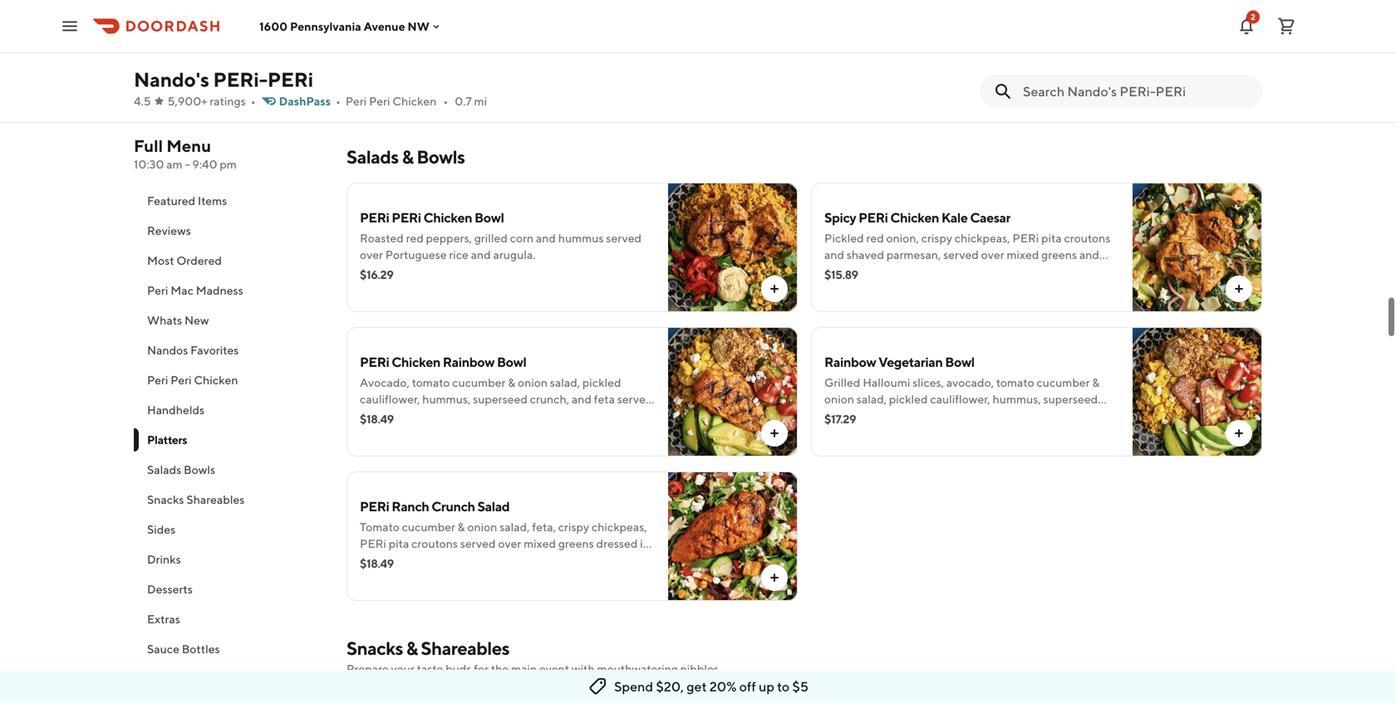 Task type: locate. For each thing, give the bounding box(es) containing it.
0 horizontal spatial crispy
[[558, 521, 589, 534]]

0 horizontal spatial cauliflower,
[[360, 393, 420, 406]]

pickled inside peri chicken rainbow bowl avocado, tomato cucumber & onion salad, pickled cauliflower, hummus, superseed crunch, and feta served over portuguese rice and finished with a lemon & herb peri-peri drizzle.
[[583, 376, 621, 390]]

reviews
[[147, 224, 191, 238]]

0 vertical spatial bowls
[[417, 146, 465, 168]]

caesar right kale
[[970, 210, 1011, 226]]

add item to cart image for rainbow vegetarian bowl
[[1233, 427, 1246, 441]]

snacks up prepare
[[347, 638, 403, 660]]

whats new button
[[134, 306, 327, 336]]

peri down the nandos
[[147, 374, 168, 387]]

chicken left 0.7
[[393, 94, 437, 108]]

2 add item to cart image from the left
[[1233, 427, 1246, 441]]

1 horizontal spatial salads
[[347, 146, 399, 168]]

for left the
[[474, 663, 489, 677]]

mixed inside spicy peri chicken kale caesar pickled red onion, crispy chickpeas, peri pita croutons and shaved parmesan, served over mixed greens and kale dressed in our signature peri caesar dressing.    add avocado for just $1.99!
[[1007, 248, 1039, 262]]

peri chicken rainbow bowl image
[[668, 327, 798, 457]]

1 horizontal spatial superseed
[[1043, 393, 1098, 406]]

0 vertical spatial snacks
[[147, 493, 184, 507]]

shareables down salads bowls 'button'
[[186, 493, 245, 507]]

red
[[406, 231, 424, 245], [866, 231, 884, 245]]

caesar left dressing.
[[1005, 265, 1042, 278]]

1 vertical spatial dressed
[[596, 537, 638, 551]]

1 $18.49 from the top
[[360, 413, 394, 426]]

0 vertical spatial crispy
[[921, 231, 952, 245]]

chicken
[[393, 94, 437, 108], [424, 210, 472, 226], [890, 210, 939, 226], [392, 354, 440, 370], [194, 374, 238, 387]]

• right the ratings
[[251, 94, 256, 108]]

2 hummus, from the left
[[993, 393, 1041, 406]]

peri mac madness
[[147, 284, 243, 298]]

rice inside peri chicken rainbow bowl avocado, tomato cucumber & onion salad, pickled cauliflower, hummus, superseed crunch, and feta served over portuguese rice and finished with a lemon & herb peri-peri drizzle.
[[449, 409, 469, 423]]

1 rainbow from the left
[[443, 354, 495, 370]]

1 vertical spatial a
[[894, 426, 900, 440]]

new
[[184, 314, 209, 327]]

0 vertical spatial finished
[[493, 409, 535, 423]]

2 superseed from the left
[[1043, 393, 1098, 406]]

greens
[[1042, 248, 1077, 262], [558, 537, 594, 551]]

croutons up ranch.
[[411, 537, 458, 551]]

1 vertical spatial salads
[[147, 463, 181, 477]]

add item to cart image
[[768, 427, 781, 441], [1233, 427, 1246, 441]]

1 horizontal spatial crispy
[[921, 231, 952, 245]]

shareables
[[186, 493, 245, 507], [421, 638, 510, 660]]

& inside peri ranch crunch salad tomato cucumber & onion salad, feta, crispy chickpeas, peri pita croutons served over mixed greens dressed in peri ranch.
[[458, 521, 465, 534]]

handhelds
[[147, 404, 205, 417]]

halloumi
[[863, 376, 910, 390]]

tomato
[[412, 376, 450, 390], [996, 376, 1034, 390]]

chicken up avocado,
[[392, 354, 440, 370]]

red inside spicy peri chicken kale caesar pickled red onion, crispy chickpeas, peri pita croutons and shaved parmesan, served over mixed greens and kale dressed in our signature peri caesar dressing.    add avocado for just $1.99!
[[866, 231, 884, 245]]

avocado,
[[360, 376, 410, 390]]

1 vertical spatial shareables
[[421, 638, 510, 660]]

2 vertical spatial with
[[572, 663, 595, 677]]

$18.49 for chicken
[[360, 413, 394, 426]]

0 horizontal spatial red
[[406, 231, 424, 245]]

0 vertical spatial croutons
[[1064, 231, 1111, 245]]

2 cauliflower, from the left
[[930, 393, 990, 406]]

& inside snacks & shareables prepare your taste buds for the main event with mouthwatering nibbles.
[[406, 638, 418, 660]]

wing
[[360, 15, 392, 31]]

feta
[[594, 393, 615, 406], [888, 409, 909, 423]]

1 vertical spatial pita
[[389, 537, 409, 551]]

• right dashpass
[[336, 94, 341, 108]]

chicken down favorites
[[194, 374, 238, 387]]

1 horizontal spatial mixed
[[1007, 248, 1039, 262]]

served inside rainbow vegetarian bowl grilled halloumi slices, avocado, tomato cucumber & onion salad, pickled cauliflower, hummus, superseed crunch, and feta served over portuguese rice and finished with a lemon & herb peri-peri drizzle.
[[912, 409, 947, 423]]

0 horizontal spatial bowls
[[184, 463, 215, 477]]

0 horizontal spatial greens
[[558, 537, 594, 551]]

a
[[563, 409, 569, 423], [894, 426, 900, 440]]

0 vertical spatial with
[[538, 409, 561, 423]]

sides button
[[134, 515, 327, 545]]

1 horizontal spatial a
[[894, 426, 900, 440]]

peri-peri wings image
[[668, 692, 798, 704]]

to
[[777, 679, 790, 695]]

1 red from the left
[[406, 231, 424, 245]]

dressed inside peri ranch crunch salad tomato cucumber & onion salad, feta, crispy chickpeas, peri pita croutons served over mixed greens dressed in peri ranch.
[[596, 537, 638, 551]]

nandos favorites
[[147, 344, 239, 357]]

$29.59
[[824, 49, 860, 62]]

2 drizzle. from the left
[[1041, 426, 1078, 440]]

peri for peri peri chicken
[[147, 374, 168, 387]]

buds
[[446, 663, 472, 677]]

served inside peri peri chicken bowl roasted red peppers, grilled corn and hummus served over portuguese rice and arugula. $16.29
[[606, 231, 642, 245]]

1 horizontal spatial drizzle.
[[1041, 426, 1078, 440]]

for left just
[[872, 281, 886, 295]]

1 horizontal spatial with
[[572, 663, 595, 677]]

caesar
[[970, 210, 1011, 226], [1005, 265, 1042, 278]]

bowl inside peri chicken rainbow bowl avocado, tomato cucumber & onion salad, pickled cauliflower, hummus, superseed crunch, and feta served over portuguese rice and finished with a lemon & herb peri-peri drizzle.
[[497, 354, 526, 370]]

0 vertical spatial lemon
[[571, 409, 608, 423]]

salad,
[[550, 376, 580, 390], [857, 393, 887, 406], [500, 521, 530, 534]]

10:30
[[134, 158, 164, 171]]

0 vertical spatial for
[[872, 281, 886, 295]]

up
[[759, 679, 775, 695]]

drizzle.
[[420, 426, 458, 440], [1041, 426, 1078, 440]]

peri
[[346, 94, 367, 108], [369, 94, 390, 108], [147, 284, 168, 298], [147, 374, 168, 387], [171, 374, 192, 387]]

peri- inside rainbow vegetarian bowl grilled halloumi slices, avocado, tomato cucumber & onion salad, pickled cauliflower, hummus, superseed crunch, and feta served over portuguese rice and finished with a lemon & herb peri-peri drizzle.
[[980, 426, 1012, 440]]

0 vertical spatial greens
[[1042, 248, 1077, 262]]

$18.49 down avocado,
[[360, 413, 394, 426]]

0 horizontal spatial dressed
[[596, 537, 638, 551]]

0 horizontal spatial pita
[[389, 537, 409, 551]]

bowls inside 'button'
[[184, 463, 215, 477]]

1 horizontal spatial snacks
[[347, 638, 403, 660]]

1 vertical spatial for
[[474, 663, 489, 677]]

shareables up buds
[[421, 638, 510, 660]]

1 vertical spatial $18.49
[[360, 557, 394, 571]]

1 horizontal spatial •
[[336, 94, 341, 108]]

0 horizontal spatial lemon
[[571, 409, 608, 423]]

$18.49 for ranch
[[360, 557, 394, 571]]

sauce bottles
[[147, 643, 220, 657]]

0 vertical spatial shareables
[[186, 493, 245, 507]]

0 horizontal spatial shareables
[[186, 493, 245, 507]]

1 horizontal spatial greens
[[1042, 248, 1077, 262]]

chicken inside peri peri chicken bowl roasted red peppers, grilled corn and hummus served over portuguese rice and arugula. $16.29
[[424, 210, 472, 226]]

0 vertical spatial crunch,
[[530, 393, 569, 406]]

1 horizontal spatial shareables
[[421, 638, 510, 660]]

salads
[[347, 146, 399, 168], [147, 463, 181, 477]]

herb
[[620, 409, 647, 423], [952, 426, 978, 440]]

handhelds button
[[134, 396, 327, 426]]

chickpeas, down kale
[[955, 231, 1010, 245]]

feta inside rainbow vegetarian bowl grilled halloumi slices, avocado, tomato cucumber & onion salad, pickled cauliflower, hummus, superseed crunch, and feta served over portuguese rice and finished with a lemon & herb peri-peri drizzle.
[[888, 409, 909, 423]]

chickpeas, right feta,
[[592, 521, 647, 534]]

cauliflower, inside peri chicken rainbow bowl avocado, tomato cucumber & onion salad, pickled cauliflower, hummus, superseed crunch, and feta served over portuguese rice and finished with a lemon & herb peri-peri drizzle.
[[360, 393, 420, 406]]

peri chicken rainbow bowl avocado, tomato cucumber & onion salad, pickled cauliflower, hummus, superseed crunch, and feta served over portuguese rice and finished with a lemon & herb peri-peri drizzle.
[[360, 354, 653, 440]]

kale
[[824, 265, 846, 278]]

mixed inside peri ranch crunch salad tomato cucumber & onion salad, feta, crispy chickpeas, peri pita croutons served over mixed greens dressed in peri ranch.
[[524, 537, 556, 551]]

0 horizontal spatial mixed
[[524, 537, 556, 551]]

chicken inside spicy peri chicken kale caesar pickled red onion, crispy chickpeas, peri pita croutons and shaved parmesan, served over mixed greens and kale dressed in our signature peri caesar dressing.    add avocado for just $1.99!
[[890, 210, 939, 226]]

peri inside rainbow vegetarian bowl grilled halloumi slices, avocado, tomato cucumber & onion salad, pickled cauliflower, hummus, superseed crunch, and feta served over portuguese rice and finished with a lemon & herb peri-peri drizzle.
[[1012, 426, 1039, 440]]

pickled
[[583, 376, 621, 390], [889, 393, 928, 406]]

over inside rainbow vegetarian bowl grilled halloumi slices, avocado, tomato cucumber & onion salad, pickled cauliflower, hummus, superseed crunch, and feta served over portuguese rice and finished with a lemon & herb peri-peri drizzle.
[[950, 409, 973, 423]]

rainbow inside rainbow vegetarian bowl grilled halloumi slices, avocado, tomato cucumber & onion salad, pickled cauliflower, hummus, superseed crunch, and feta served over portuguese rice and finished with a lemon & herb peri-peri drizzle.
[[824, 354, 876, 370]]

for inside spicy peri chicken kale caesar pickled red onion, crispy chickpeas, peri pita croutons and shaved parmesan, served over mixed greens and kale dressed in our signature peri caesar dressing.    add avocado for just $1.99!
[[872, 281, 886, 295]]

1 horizontal spatial tomato
[[996, 376, 1034, 390]]

arugula.
[[493, 248, 536, 262]]

crispy right feta,
[[558, 521, 589, 534]]

0 vertical spatial in
[[892, 265, 902, 278]]

crispy
[[921, 231, 952, 245], [558, 521, 589, 534]]

0 horizontal spatial with
[[538, 409, 561, 423]]

peri
[[268, 68, 313, 91], [360, 210, 389, 226], [392, 210, 421, 226], [859, 210, 888, 226], [1013, 231, 1039, 245], [976, 265, 1003, 278], [360, 354, 389, 370], [391, 426, 418, 440], [1012, 426, 1039, 440], [360, 499, 389, 515], [360, 537, 386, 551], [360, 554, 386, 568]]

ordered
[[176, 254, 222, 268]]

1 vertical spatial salad,
[[857, 393, 887, 406]]

1 drizzle. from the left
[[420, 426, 458, 440]]

chickpeas, inside spicy peri chicken kale caesar pickled red onion, crispy chickpeas, peri pita croutons and shaved parmesan, served over mixed greens and kale dressed in our signature peri caesar dressing.    add avocado for just $1.99!
[[955, 231, 1010, 245]]

$18.49 down tomato
[[360, 557, 394, 571]]

peri left mac
[[147, 284, 168, 298]]

2 vertical spatial salad,
[[500, 521, 530, 534]]

Item Search search field
[[1023, 82, 1249, 101]]

portuguese inside peri chicken rainbow bowl avocado, tomato cucumber & onion salad, pickled cauliflower, hummus, superseed crunch, and feta served over portuguese rice and finished with a lemon & herb peri-peri drizzle.
[[385, 409, 447, 423]]

chicken up onion, at the right
[[890, 210, 939, 226]]

1 hummus, from the left
[[422, 393, 471, 406]]

croutons up add
[[1064, 231, 1111, 245]]

cauliflower,
[[360, 393, 420, 406], [930, 393, 990, 406]]

lemon inside rainbow vegetarian bowl grilled halloumi slices, avocado, tomato cucumber & onion salad, pickled cauliflower, hummus, superseed crunch, and feta served over portuguese rice and finished with a lemon & herb peri-peri drizzle.
[[903, 426, 939, 440]]

add item to cart image for peri ranch crunch salad
[[768, 572, 781, 585]]

2 red from the left
[[866, 231, 884, 245]]

peri honey wings (24) image
[[1133, 0, 1263, 110]]

salads inside 'button'
[[147, 463, 181, 477]]

0 vertical spatial salads
[[347, 146, 399, 168]]

bowls up snacks shareables
[[184, 463, 215, 477]]

crunch
[[432, 499, 475, 515]]

pickled inside rainbow vegetarian bowl grilled halloumi slices, avocado, tomato cucumber & onion salad, pickled cauliflower, hummus, superseed crunch, and feta served over portuguese rice and finished with a lemon & herb peri-peri drizzle.
[[889, 393, 928, 406]]

hummus,
[[422, 393, 471, 406], [993, 393, 1041, 406]]

0 horizontal spatial chickpeas,
[[592, 521, 647, 534]]

1 horizontal spatial rainbow
[[824, 354, 876, 370]]

0 horizontal spatial salads
[[147, 463, 181, 477]]

finished inside rainbow vegetarian bowl grilled halloumi slices, avocado, tomato cucumber & onion salad, pickled cauliflower, hummus, superseed crunch, and feta served over portuguese rice and finished with a lemon & herb peri-peri drizzle.
[[824, 426, 867, 440]]

1 horizontal spatial pickled
[[889, 393, 928, 406]]

red right roasted
[[406, 231, 424, 245]]

2 $18.49 from the top
[[360, 557, 394, 571]]

0 horizontal spatial croutons
[[411, 537, 458, 551]]

0 horizontal spatial superseed
[[473, 393, 528, 406]]

croutons inside spicy peri chicken kale caesar pickled red onion, crispy chickpeas, peri pita croutons and shaved parmesan, served over mixed greens and kale dressed in our signature peri caesar dressing.    add avocado for just $1.99!
[[1064, 231, 1111, 245]]

crunch, inside rainbow vegetarian bowl grilled halloumi slices, avocado, tomato cucumber & onion salad, pickled cauliflower, hummus, superseed crunch, and feta served over portuguese rice and finished with a lemon & herb peri-peri drizzle.
[[824, 409, 864, 423]]

snacks up sides
[[147, 493, 184, 507]]

1 vertical spatial mixed
[[524, 537, 556, 551]]

0 horizontal spatial salad,
[[500, 521, 530, 534]]

1 horizontal spatial dressed
[[849, 265, 890, 278]]

1 horizontal spatial for
[[872, 281, 886, 295]]

peri peri chicken
[[147, 374, 238, 387]]

peri peri chicken bowl image
[[668, 183, 798, 313]]

1 vertical spatial pickled
[[889, 393, 928, 406]]

• left 0.7
[[443, 94, 448, 108]]

pickled
[[824, 231, 864, 245]]

1 horizontal spatial herb
[[952, 426, 978, 440]]

2 vertical spatial onion
[[467, 521, 497, 534]]

wing & chip platter
[[360, 15, 476, 31]]

finished inside peri chicken rainbow bowl avocado, tomato cucumber & onion salad, pickled cauliflower, hummus, superseed crunch, and feta served over portuguese rice and finished with a lemon & herb peri-peri drizzle.
[[493, 409, 535, 423]]

add item to cart image
[[768, 283, 781, 296], [1233, 283, 1246, 296], [768, 572, 781, 585]]

2 horizontal spatial peri-
[[980, 426, 1012, 440]]

herb inside peri chicken rainbow bowl avocado, tomato cucumber & onion salad, pickled cauliflower, hummus, superseed crunch, and feta served over portuguese rice and finished with a lemon & herb peri-peri drizzle.
[[620, 409, 647, 423]]

bowl inside peri peri chicken bowl roasted red peppers, grilled corn and hummus served over portuguese rice and arugula. $16.29
[[475, 210, 504, 226]]

chicken up peppers,
[[424, 210, 472, 226]]

superseed inside peri chicken rainbow bowl avocado, tomato cucumber & onion salad, pickled cauliflower, hummus, superseed crunch, and feta served over portuguese rice and finished with a lemon & herb peri-peri drizzle.
[[473, 393, 528, 406]]

2 • from the left
[[336, 94, 341, 108]]

1 horizontal spatial feta
[[888, 409, 909, 423]]

0 horizontal spatial onion
[[467, 521, 497, 534]]

0 horizontal spatial in
[[640, 537, 650, 551]]

0 horizontal spatial crunch,
[[530, 393, 569, 406]]

onion inside peri chicken rainbow bowl avocado, tomato cucumber & onion salad, pickled cauliflower, hummus, superseed crunch, and feta served over portuguese rice and finished with a lemon & herb peri-peri drizzle.
[[518, 376, 548, 390]]

1 horizontal spatial crunch,
[[824, 409, 864, 423]]

lemon
[[571, 409, 608, 423], [903, 426, 939, 440]]

chickpeas, inside peri ranch crunch salad tomato cucumber & onion salad, feta, crispy chickpeas, peri pita croutons served over mixed greens dressed in peri ranch.
[[592, 521, 647, 534]]

platter
[[436, 15, 476, 31]]

lemon inside peri chicken rainbow bowl avocado, tomato cucumber & onion salad, pickled cauliflower, hummus, superseed crunch, and feta served over portuguese rice and finished with a lemon & herb peri-peri drizzle.
[[571, 409, 608, 423]]

1 horizontal spatial onion
[[518, 376, 548, 390]]

with inside rainbow vegetarian bowl grilled halloumi slices, avocado, tomato cucumber & onion salad, pickled cauliflower, hummus, superseed crunch, and feta served over portuguese rice and finished with a lemon & herb peri-peri drizzle.
[[869, 426, 892, 440]]

mixed
[[1007, 248, 1039, 262], [524, 537, 556, 551]]

in
[[892, 265, 902, 278], [640, 537, 650, 551]]

roasted
[[360, 231, 404, 245]]

0 vertical spatial pickled
[[583, 376, 621, 390]]

salads down platters
[[147, 463, 181, 477]]

0 vertical spatial salad,
[[550, 376, 580, 390]]

1 vertical spatial onion
[[824, 393, 854, 406]]

0 vertical spatial feta
[[594, 393, 615, 406]]

1 horizontal spatial red
[[866, 231, 884, 245]]

1 vertical spatial croutons
[[411, 537, 458, 551]]

snacks for &
[[347, 638, 403, 660]]

1 tomato from the left
[[412, 376, 450, 390]]

served inside peri ranch crunch salad tomato cucumber & onion salad, feta, crispy chickpeas, peri pita croutons served over mixed greens dressed in peri ranch.
[[460, 537, 496, 551]]

1 horizontal spatial salad,
[[550, 376, 580, 390]]

1 vertical spatial feta
[[888, 409, 909, 423]]

finished
[[493, 409, 535, 423], [824, 426, 867, 440]]

1 cauliflower, from the left
[[360, 393, 420, 406]]

1 vertical spatial chickpeas,
[[592, 521, 647, 534]]

onion inside rainbow vegetarian bowl grilled halloumi slices, avocado, tomato cucumber & onion salad, pickled cauliflower, hummus, superseed crunch, and feta served over portuguese rice and finished with a lemon & herb peri-peri drizzle.
[[824, 393, 854, 406]]

peri peri chicken bowl roasted red peppers, grilled corn and hummus served over portuguese rice and arugula. $16.29
[[360, 210, 642, 282]]

1 horizontal spatial add item to cart image
[[1233, 427, 1246, 441]]

1 vertical spatial lemon
[[903, 426, 939, 440]]

1 superseed from the left
[[473, 393, 528, 406]]

pita up dressing.
[[1042, 231, 1062, 245]]

a inside peri chicken rainbow bowl avocado, tomato cucumber & onion salad, pickled cauliflower, hummus, superseed crunch, and feta served over portuguese rice and finished with a lemon & herb peri-peri drizzle.
[[563, 409, 569, 423]]

cucumber inside rainbow vegetarian bowl grilled halloumi slices, avocado, tomato cucumber & onion salad, pickled cauliflower, hummus, superseed crunch, and feta served over portuguese rice and finished with a lemon & herb peri-peri drizzle.
[[1037, 376, 1090, 390]]

items
[[198, 194, 227, 208]]

bowls
[[417, 146, 465, 168], [184, 463, 215, 477]]

tomato
[[360, 521, 400, 534]]

0 horizontal spatial a
[[563, 409, 569, 423]]

0 vertical spatial $18.49
[[360, 413, 394, 426]]

dashpass
[[279, 94, 331, 108]]

hummus, inside peri chicken rainbow bowl avocado, tomato cucumber & onion salad, pickled cauliflower, hummus, superseed crunch, and feta served over portuguese rice and finished with a lemon & herb peri-peri drizzle.
[[422, 393, 471, 406]]

2 horizontal spatial onion
[[824, 393, 854, 406]]

1 vertical spatial with
[[869, 426, 892, 440]]

1 vertical spatial crunch,
[[824, 409, 864, 423]]

salad
[[477, 499, 510, 515]]

peri right dashpass •
[[346, 94, 367, 108]]

1 horizontal spatial lemon
[[903, 426, 939, 440]]

0 horizontal spatial tomato
[[412, 376, 450, 390]]

0 vertical spatial mixed
[[1007, 248, 1039, 262]]

spicy peri chicken kale caesar image
[[1133, 183, 1263, 313]]

1 vertical spatial herb
[[952, 426, 978, 440]]

rainbow vegetarian bowl image
[[1133, 327, 1263, 457]]

0 horizontal spatial snacks
[[147, 493, 184, 507]]

chickpeas,
[[955, 231, 1010, 245], [592, 521, 647, 534]]

snacks inside button
[[147, 493, 184, 507]]

nandos favorites button
[[134, 336, 327, 366]]

0 vertical spatial chickpeas,
[[955, 231, 1010, 245]]

pita up ranch.
[[389, 537, 409, 551]]

herb inside rainbow vegetarian bowl grilled halloumi slices, avocado, tomato cucumber & onion salad, pickled cauliflower, hummus, superseed crunch, and feta served over portuguese rice and finished with a lemon & herb peri-peri drizzle.
[[952, 426, 978, 440]]

crunch,
[[530, 393, 569, 406], [824, 409, 864, 423]]

salads down peri peri chicken • 0.7 mi
[[347, 146, 399, 168]]

0 vertical spatial herb
[[620, 409, 647, 423]]

red up shaved
[[866, 231, 884, 245]]

most ordered button
[[134, 246, 327, 276]]

portuguese inside rainbow vegetarian bowl grilled halloumi slices, avocado, tomato cucumber & onion salad, pickled cauliflower, hummus, superseed crunch, and feta served over portuguese rice and finished with a lemon & herb peri-peri drizzle.
[[975, 409, 1037, 423]]

bowls down 0.7
[[417, 146, 465, 168]]

1 horizontal spatial in
[[892, 265, 902, 278]]

and
[[536, 231, 556, 245], [471, 248, 491, 262], [824, 248, 844, 262], [1080, 248, 1100, 262], [572, 393, 592, 406], [471, 409, 491, 423], [866, 409, 886, 423], [1061, 409, 1081, 423]]

shareables inside snacks & shareables prepare your taste buds for the main event with mouthwatering nibbles.
[[421, 638, 510, 660]]

2 horizontal spatial salad,
[[857, 393, 887, 406]]

0 vertical spatial dressed
[[849, 265, 890, 278]]

0 horizontal spatial hummus,
[[422, 393, 471, 406]]

0 horizontal spatial rainbow
[[443, 354, 495, 370]]

extras button
[[134, 605, 327, 635]]

1 horizontal spatial croutons
[[1064, 231, 1111, 245]]

2 tomato from the left
[[996, 376, 1034, 390]]

5,900+
[[168, 94, 207, 108]]

2 rainbow from the left
[[824, 354, 876, 370]]

0 horizontal spatial peri-
[[213, 68, 268, 91]]

1 horizontal spatial finished
[[824, 426, 867, 440]]

favorites
[[190, 344, 239, 357]]

chicken inside button
[[194, 374, 238, 387]]

crispy down kale
[[921, 231, 952, 245]]

peri up salads & bowls
[[369, 94, 390, 108]]

nandos
[[147, 344, 188, 357]]

0 items, open order cart image
[[1277, 16, 1297, 36]]

1 add item to cart image from the left
[[768, 427, 781, 441]]

snacks inside snacks & shareables prepare your taste buds for the main event with mouthwatering nibbles.
[[347, 638, 403, 660]]



Task type: vqa. For each thing, say whether or not it's contained in the screenshot.
'for' to the bottom
yes



Task type: describe. For each thing, give the bounding box(es) containing it.
for inside snacks & shareables prepare your taste buds for the main event with mouthwatering nibbles.
[[474, 663, 489, 677]]

tomato inside peri chicken rainbow bowl avocado, tomato cucumber & onion salad, pickled cauliflower, hummus, superseed crunch, and feta served over portuguese rice and finished with a lemon & herb peri-peri drizzle.
[[412, 376, 450, 390]]

chicken for bowl
[[424, 210, 472, 226]]

1 • from the left
[[251, 94, 256, 108]]

desserts button
[[134, 575, 327, 605]]

feta,
[[532, 521, 556, 534]]

peri ranch crunch salad image
[[668, 472, 798, 602]]

menu
[[166, 136, 211, 156]]

5,900+ ratings •
[[168, 94, 256, 108]]

chicken inside peri chicken rainbow bowl avocado, tomato cucumber & onion salad, pickled cauliflower, hummus, superseed crunch, and feta served over portuguese rice and finished with a lemon & herb peri-peri drizzle.
[[392, 354, 440, 370]]

$16.29
[[360, 268, 394, 282]]

spend
[[614, 679, 653, 695]]

peri up handhelds on the bottom of the page
[[171, 374, 192, 387]]

peri peri chicken button
[[134, 366, 327, 396]]

salads for salads & bowls
[[347, 146, 399, 168]]

mac
[[171, 284, 194, 298]]

drinks button
[[134, 545, 327, 575]]

3 • from the left
[[443, 94, 448, 108]]

20%
[[710, 679, 737, 695]]

0.7
[[455, 94, 472, 108]]

with inside peri chicken rainbow bowl avocado, tomato cucumber & onion salad, pickled cauliflower, hummus, superseed crunch, and feta served over portuguese rice and finished with a lemon & herb peri-peri drizzle.
[[538, 409, 561, 423]]

cucumber inside peri ranch crunch salad tomato cucumber & onion salad, feta, crispy chickpeas, peri pita croutons served over mixed greens dressed in peri ranch.
[[402, 521, 455, 534]]

rainbow inside peri chicken rainbow bowl avocado, tomato cucumber & onion salad, pickled cauliflower, hummus, superseed crunch, and feta served over portuguese rice and finished with a lemon & herb peri-peri drizzle.
[[443, 354, 495, 370]]

nando's
[[134, 68, 209, 91]]

bowl inside rainbow vegetarian bowl grilled halloumi slices, avocado, tomato cucumber & onion salad, pickled cauliflower, hummus, superseed crunch, and feta served over portuguese rice and finished with a lemon & herb peri-peri drizzle.
[[945, 354, 975, 370]]

9:40
[[192, 158, 217, 171]]

feta inside peri chicken rainbow bowl avocado, tomato cucumber & onion salad, pickled cauliflower, hummus, superseed crunch, and feta served over portuguese rice and finished with a lemon & herb peri-peri drizzle.
[[594, 393, 615, 406]]

1 vertical spatial caesar
[[1005, 265, 1042, 278]]

1 horizontal spatial bowls
[[417, 146, 465, 168]]

kale
[[942, 210, 968, 226]]

pennsylvania
[[290, 19, 361, 33]]

desserts
[[147, 583, 193, 597]]

salads bowls button
[[134, 455, 327, 485]]

event
[[539, 663, 569, 677]]

our
[[904, 265, 922, 278]]

am
[[166, 158, 183, 171]]

in inside spicy peri chicken kale caesar pickled red onion, crispy chickpeas, peri pita croutons and shaved parmesan, served over mixed greens and kale dressed in our signature peri caesar dressing.    add avocado for just $1.99!
[[892, 265, 902, 278]]

add item to cart image for peri chicken rainbow bowl
[[768, 427, 781, 441]]

over inside peri ranch crunch salad tomato cucumber & onion salad, feta, crispy chickpeas, peri pita croutons served over mixed greens dressed in peri ranch.
[[498, 537, 521, 551]]

cauliflower, inside rainbow vegetarian bowl grilled halloumi slices, avocado, tomato cucumber & onion salad, pickled cauliflower, hummus, superseed crunch, and feta served over portuguese rice and finished with a lemon & herb peri-peri drizzle.
[[930, 393, 990, 406]]

served inside spicy peri chicken kale caesar pickled red onion, crispy chickpeas, peri pita croutons and shaved parmesan, served over mixed greens and kale dressed in our signature peri caesar dressing.    add avocado for just $1.99!
[[943, 248, 979, 262]]

$20,
[[656, 679, 684, 695]]

chicken for •
[[393, 94, 437, 108]]

salad, inside rainbow vegetarian bowl grilled halloumi slices, avocado, tomato cucumber & onion salad, pickled cauliflower, hummus, superseed crunch, and feta served over portuguese rice and finished with a lemon & herb peri-peri drizzle.
[[857, 393, 887, 406]]

salads & bowls
[[347, 146, 465, 168]]

portuguese inside peri peri chicken bowl roasted red peppers, grilled corn and hummus served over portuguese rice and arugula. $16.29
[[385, 248, 447, 262]]

signature
[[924, 265, 974, 278]]

vegetarian
[[879, 354, 943, 370]]

peppers,
[[426, 231, 472, 245]]

reviews button
[[134, 216, 327, 246]]

mouthwatering
[[597, 663, 678, 677]]

peri for peri peri chicken • 0.7 mi
[[346, 94, 367, 108]]

full menu 10:30 am - 9:40 pm
[[134, 136, 237, 171]]

red inside peri peri chicken bowl roasted red peppers, grilled corn and hummus served over portuguese rice and arugula. $16.29
[[406, 231, 424, 245]]

rice inside rainbow vegetarian bowl grilled halloumi slices, avocado, tomato cucumber & onion salad, pickled cauliflower, hummus, superseed crunch, and feta served over portuguese rice and finished with a lemon & herb peri-peri drizzle.
[[1039, 409, 1059, 423]]

peri peri chicken • 0.7 mi
[[346, 94, 487, 108]]

get
[[687, 679, 707, 695]]

salads for salads bowls
[[147, 463, 181, 477]]

peri for peri mac madness
[[147, 284, 168, 298]]

greens inside peri ranch crunch salad tomato cucumber & onion salad, feta, crispy chickpeas, peri pita croutons served over mixed greens dressed in peri ranch.
[[558, 537, 594, 551]]

$17.29
[[824, 413, 856, 426]]

served inside peri chicken rainbow bowl avocado, tomato cucumber & onion salad, pickled cauliflower, hummus, superseed crunch, and feta served over portuguese rice and finished with a lemon & herb peri-peri drizzle.
[[617, 393, 653, 406]]

shaved
[[847, 248, 884, 262]]

crispy inside peri ranch crunch salad tomato cucumber & onion salad, feta, crispy chickpeas, peri pita croutons served over mixed greens dressed in peri ranch.
[[558, 521, 589, 534]]

nando's peri-peri
[[134, 68, 313, 91]]

chicken for kale
[[890, 210, 939, 226]]

nw
[[408, 19, 430, 33]]

bowl for peri chicken rainbow bowl
[[497, 354, 526, 370]]

crunch, inside peri chicken rainbow bowl avocado, tomato cucumber & onion salad, pickled cauliflower, hummus, superseed crunch, and feta served over portuguese rice and finished with a lemon & herb peri-peri drizzle.
[[530, 393, 569, 406]]

hummus
[[558, 231, 604, 245]]

dashpass •
[[279, 94, 341, 108]]

spicy peri chicken kale caesar pickled red onion, crispy chickpeas, peri pita croutons and shaved parmesan, served over mixed greens and kale dressed in our signature peri caesar dressing.    add avocado for just $1.99!
[[824, 210, 1116, 295]]

tomato inside rainbow vegetarian bowl grilled halloumi slices, avocado, tomato cucumber & onion salad, pickled cauliflower, hummus, superseed crunch, and feta served over portuguese rice and finished with a lemon & herb peri-peri drizzle.
[[996, 376, 1034, 390]]

spend $20, get 20% off up to $5
[[614, 679, 809, 695]]

drizzle. inside peri chicken rainbow bowl avocado, tomato cucumber & onion salad, pickled cauliflower, hummus, superseed crunch, and feta served over portuguese rice and finished with a lemon & herb peri-peri drizzle.
[[420, 426, 458, 440]]

madness
[[196, 284, 243, 298]]

$1.99!
[[910, 281, 942, 295]]

onion inside peri ranch crunch salad tomato cucumber & onion salad, feta, crispy chickpeas, peri pita croutons served over mixed greens dressed in peri ranch.
[[467, 521, 497, 534]]

peri ranch crunch salad tomato cucumber & onion salad, feta, crispy chickpeas, peri pita croutons served over mixed greens dressed in peri ranch.
[[360, 499, 650, 568]]

just
[[889, 281, 908, 295]]

1600
[[259, 19, 288, 33]]

salad, inside peri chicken rainbow bowl avocado, tomato cucumber & onion salad, pickled cauliflower, hummus, superseed crunch, and feta served over portuguese rice and finished with a lemon & herb peri-peri drizzle.
[[550, 376, 580, 390]]

pita inside spicy peri chicken kale caesar pickled red onion, crispy chickpeas, peri pita croutons and shaved parmesan, served over mixed greens and kale dressed in our signature peri caesar dressing.    add avocado for just $1.99!
[[1042, 231, 1062, 245]]

0 vertical spatial caesar
[[970, 210, 1011, 226]]

pita inside peri ranch crunch salad tomato cucumber & onion salad, feta, crispy chickpeas, peri pita croutons served over mixed greens dressed in peri ranch.
[[389, 537, 409, 551]]

snacks & shareables prepare your taste buds for the main event with mouthwatering nibbles.
[[347, 638, 722, 677]]

ratings
[[210, 94, 246, 108]]

featured items
[[147, 194, 227, 208]]

most
[[147, 254, 174, 268]]

snacks shareables
[[147, 493, 245, 507]]

peri- inside peri chicken rainbow bowl avocado, tomato cucumber & onion salad, pickled cauliflower, hummus, superseed crunch, and feta served over portuguese rice and finished with a lemon & herb peri-peri drizzle.
[[360, 426, 391, 440]]

platters
[[147, 433, 187, 447]]

avocado,
[[946, 376, 994, 390]]

croutons inside peri ranch crunch salad tomato cucumber & onion salad, feta, crispy chickpeas, peri pita croutons served over mixed greens dressed in peri ranch.
[[411, 537, 458, 551]]

with inside snacks & shareables prepare your taste buds for the main event with mouthwatering nibbles.
[[572, 663, 595, 677]]

sauce
[[147, 643, 179, 657]]

off
[[739, 679, 756, 695]]

chip
[[405, 15, 434, 31]]

cucumber inside peri chicken rainbow bowl avocado, tomato cucumber & onion salad, pickled cauliflower, hummus, superseed crunch, and feta served over portuguese rice and finished with a lemon & herb peri-peri drizzle.
[[452, 376, 506, 390]]

whats new
[[147, 314, 209, 327]]

bowl for peri peri chicken bowl
[[475, 210, 504, 226]]

your
[[391, 663, 415, 677]]

1600 pennsylvania avenue nw button
[[259, 19, 443, 33]]

notification bell image
[[1237, 16, 1257, 36]]

salads bowls
[[147, 463, 215, 477]]

slices,
[[913, 376, 944, 390]]

parmesan,
[[887, 248, 941, 262]]

ranch.
[[389, 554, 421, 568]]

mi
[[474, 94, 487, 108]]

featured items button
[[134, 186, 327, 216]]

shareables inside button
[[186, 493, 245, 507]]

drinks
[[147, 553, 181, 567]]

in inside peri ranch crunch salad tomato cucumber & onion salad, feta, crispy chickpeas, peri pita croutons served over mixed greens dressed in peri ranch.
[[640, 537, 650, 551]]

open menu image
[[60, 16, 80, 36]]

over inside peri chicken rainbow bowl avocado, tomato cucumber & onion salad, pickled cauliflower, hummus, superseed crunch, and feta served over portuguese rice and finished with a lemon & herb peri-peri drizzle.
[[360, 409, 383, 423]]

2
[[1251, 12, 1256, 22]]

$5
[[792, 679, 809, 695]]

snacks shareables button
[[134, 485, 327, 515]]

prepare
[[347, 663, 389, 677]]

dressed inside spicy peri chicken kale caesar pickled red onion, crispy chickpeas, peri pita croutons and shaved parmesan, served over mixed greens and kale dressed in our signature peri caesar dressing.    add avocado for just $1.99!
[[849, 265, 890, 278]]

hummus, inside rainbow vegetarian bowl grilled halloumi slices, avocado, tomato cucumber & onion salad, pickled cauliflower, hummus, superseed crunch, and feta served over portuguese rice and finished with a lemon & herb peri-peri drizzle.
[[993, 393, 1041, 406]]

wing & chip platter image
[[668, 0, 798, 110]]

superseed inside rainbow vegetarian bowl grilled halloumi slices, avocado, tomato cucumber & onion salad, pickled cauliflower, hummus, superseed crunch, and feta served over portuguese rice and finished with a lemon & herb peri-peri drizzle.
[[1043, 393, 1098, 406]]

over inside spicy peri chicken kale caesar pickled red onion, crispy chickpeas, peri pita croutons and shaved parmesan, served over mixed greens and kale dressed in our signature peri caesar dressing.    add avocado for just $1.99!
[[981, 248, 1005, 262]]

rice inside peri peri chicken bowl roasted red peppers, grilled corn and hummus served over portuguese rice and arugula. $16.29
[[449, 248, 469, 262]]

rainbow vegetarian bowl grilled halloumi slices, avocado, tomato cucumber & onion salad, pickled cauliflower, hummus, superseed crunch, and feta served over portuguese rice and finished with a lemon & herb peri-peri drizzle.
[[824, 354, 1100, 440]]

crispy inside spicy peri chicken kale caesar pickled red onion, crispy chickpeas, peri pita croutons and shaved parmesan, served over mixed greens and kale dressed in our signature peri caesar dressing.    add avocado for just $1.99!
[[921, 231, 952, 245]]

ranch
[[392, 499, 429, 515]]

featured
[[147, 194, 195, 208]]

salad, inside peri ranch crunch salad tomato cucumber & onion salad, feta, crispy chickpeas, peri pita croutons served over mixed greens dressed in peri ranch.
[[500, 521, 530, 534]]

over inside peri peri chicken bowl roasted red peppers, grilled corn and hummus served over portuguese rice and arugula. $16.29
[[360, 248, 383, 262]]

avocado
[[824, 281, 869, 295]]

main
[[511, 663, 537, 677]]

sauce bottles button
[[134, 635, 327, 665]]

peri mac madness button
[[134, 276, 327, 306]]

snacks for shareables
[[147, 493, 184, 507]]

1600 pennsylvania avenue nw
[[259, 19, 430, 33]]

$15.89
[[824, 268, 858, 282]]

greens inside spicy peri chicken kale caesar pickled red onion, crispy chickpeas, peri pita croutons and shaved parmesan, served over mixed greens and kale dressed in our signature peri caesar dressing.    add avocado for just $1.99!
[[1042, 248, 1077, 262]]

add item to cart image for peri peri chicken bowl
[[768, 283, 781, 296]]

a inside rainbow vegetarian bowl grilled halloumi slices, avocado, tomato cucumber & onion salad, pickled cauliflower, hummus, superseed crunch, and feta served over portuguese rice and finished with a lemon & herb peri-peri drizzle.
[[894, 426, 900, 440]]

drizzle. inside rainbow vegetarian bowl grilled halloumi slices, avocado, tomato cucumber & onion salad, pickled cauliflower, hummus, superseed crunch, and feta served over portuguese rice and finished with a lemon & herb peri-peri drizzle.
[[1041, 426, 1078, 440]]

taste
[[417, 663, 443, 677]]

4.5
[[134, 94, 151, 108]]

add item to cart image for spicy peri chicken kale caesar
[[1233, 283, 1246, 296]]

grilled
[[474, 231, 508, 245]]

corn
[[510, 231, 534, 245]]

whats
[[147, 314, 182, 327]]



